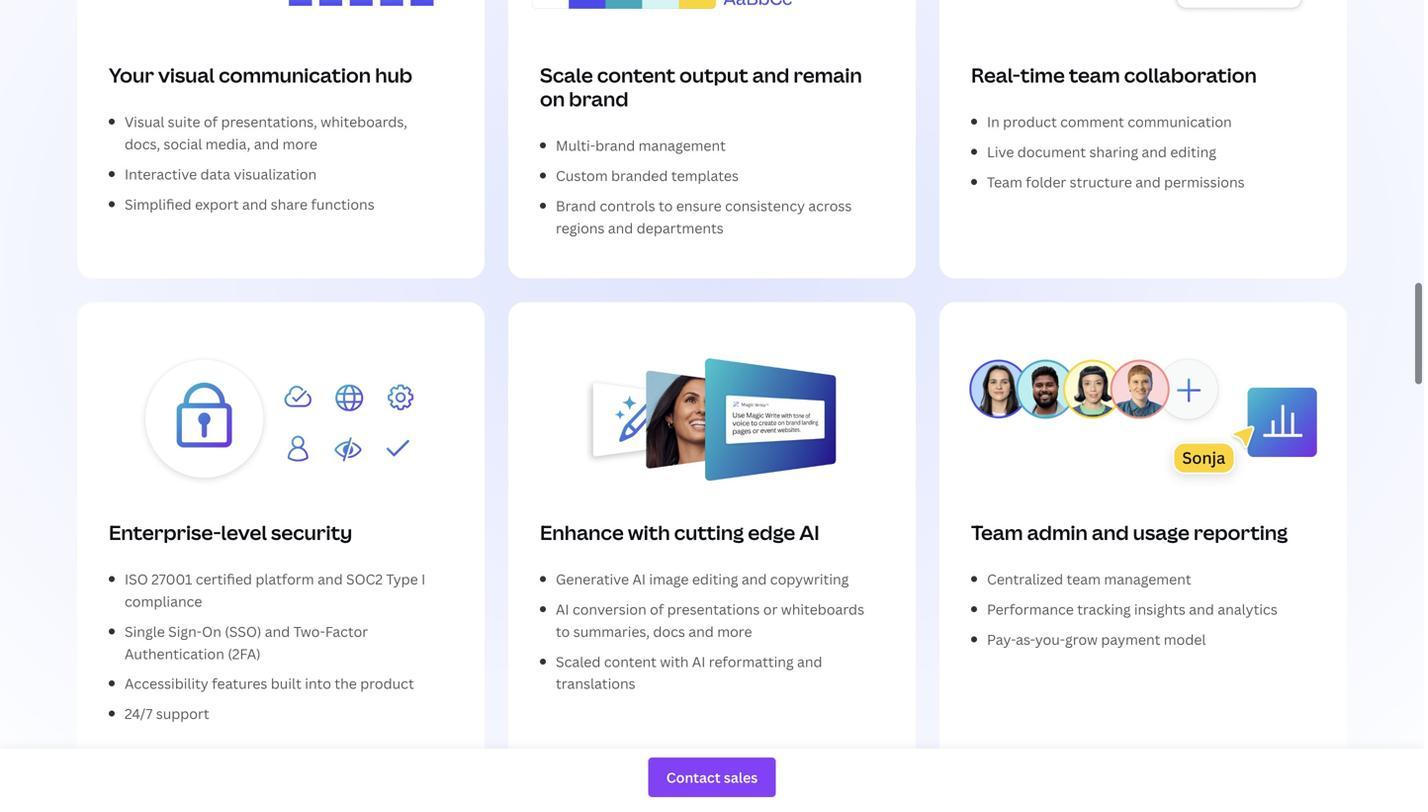 Task type: describe. For each thing, give the bounding box(es) containing it.
on
[[540, 85, 565, 112]]

and inside scaled content with ai reformatting and translations
[[797, 652, 823, 671]]

image
[[649, 570, 689, 589]]

enhance
[[540, 519, 624, 546]]

with inside scaled content with ai reformatting and translations
[[660, 652, 689, 671]]

1 vertical spatial brand
[[596, 136, 635, 155]]

live document sharing and editing
[[987, 143, 1217, 161]]

generative
[[556, 570, 629, 589]]

and left share
[[242, 195, 267, 214]]

whiteboards
[[781, 600, 865, 619]]

centralized
[[987, 570, 1064, 589]]

iso
[[125, 570, 148, 589]]

controls
[[600, 196, 655, 215]]

of for conversion
[[650, 600, 664, 619]]

output
[[680, 61, 749, 89]]

and up or
[[742, 570, 767, 589]]

ai right edge
[[800, 519, 820, 546]]

brand controls to ensure consistency across regions and departments
[[556, 196, 852, 237]]

1 vertical spatial team
[[1067, 570, 1101, 589]]

enterprise-
[[109, 519, 221, 546]]

certified
[[196, 570, 252, 589]]

compliance
[[125, 592, 202, 611]]

scale content output and remain on brand
[[540, 61, 862, 112]]

analytics
[[1218, 600, 1278, 619]]

your visual communication hub
[[109, 61, 413, 89]]

and inside scale content output and remain on brand
[[753, 61, 790, 89]]

media,
[[206, 135, 251, 153]]

and inside the brand controls to ensure consistency across regions and departments
[[608, 218, 633, 237]]

1 vertical spatial product
[[360, 674, 414, 693]]

enterprise-level security
[[109, 519, 352, 546]]

summaries,
[[574, 622, 650, 641]]

presentations
[[667, 600, 760, 619]]

ensure
[[676, 196, 722, 215]]

translations
[[556, 674, 636, 693]]

24/7
[[125, 704, 153, 723]]

custom
[[556, 166, 608, 185]]

ai left image
[[633, 570, 646, 589]]

enhance with cutting edge ai
[[540, 519, 820, 546]]

visual
[[125, 112, 164, 131]]

presentations,
[[221, 112, 317, 131]]

brand inside scale content output and remain on brand
[[569, 85, 629, 112]]

24/7 support
[[125, 704, 209, 723]]

and inside single sign-on (sso) and two-factor authentication (2fa)
[[265, 622, 290, 641]]

brand
[[556, 196, 596, 215]]

support
[[156, 704, 209, 723]]

and right the sharing
[[1142, 143, 1167, 161]]

two-
[[294, 622, 325, 641]]

folder
[[1026, 173, 1067, 191]]

usage
[[1133, 519, 1190, 546]]

scaled content with ai reformatting and translations
[[556, 652, 823, 693]]

features
[[212, 674, 267, 693]]

1 vertical spatial communication
[[1128, 112, 1232, 131]]

accessibility features built into the product
[[125, 674, 414, 693]]

ai inside "ai conversion of presentations or whiteboards to summaries, docs and more"
[[556, 600, 569, 619]]

structure
[[1070, 173, 1133, 191]]

as-
[[1016, 630, 1036, 649]]

pay-as-you-grow payment model
[[987, 630, 1206, 649]]

visual
[[158, 61, 215, 89]]

live
[[987, 143, 1014, 161]]

more inside visual suite of presentations, whiteboards, docs, social media, and more
[[283, 135, 318, 153]]

docs
[[653, 622, 685, 641]]

factor
[[325, 622, 368, 641]]

payment
[[1101, 630, 1161, 649]]

remain
[[794, 61, 862, 89]]

edge
[[748, 519, 796, 546]]

sharing
[[1090, 143, 1139, 161]]

team for team folder structure and permissions
[[987, 173, 1023, 191]]

share
[[271, 195, 308, 214]]

hub
[[375, 61, 413, 89]]

in
[[987, 112, 1000, 131]]

visualization
[[234, 165, 317, 183]]

cutting
[[674, 519, 744, 546]]

grow
[[1066, 630, 1098, 649]]

multi-brand management
[[556, 136, 726, 155]]

simplified export and share functions
[[125, 195, 375, 214]]

copywriting
[[770, 570, 849, 589]]

templates
[[671, 166, 739, 185]]

27001
[[151, 570, 192, 589]]

data
[[200, 165, 230, 183]]

team for team admin and usage reporting
[[971, 519, 1023, 546]]

interactive
[[125, 165, 197, 183]]

management for and
[[1104, 570, 1192, 589]]

type
[[386, 570, 418, 589]]

authentication
[[125, 644, 224, 663]]

comment
[[1061, 112, 1125, 131]]

admin
[[1027, 519, 1088, 546]]

regions
[[556, 218, 605, 237]]



Task type: vqa. For each thing, say whether or not it's contained in the screenshot.


Task type: locate. For each thing, give the bounding box(es) containing it.
0 vertical spatial communication
[[219, 61, 371, 89]]

permissions
[[1164, 173, 1245, 191]]

1 vertical spatial of
[[650, 600, 664, 619]]

interactive data visualization
[[125, 165, 317, 183]]

0 vertical spatial with
[[628, 519, 670, 546]]

and left two-
[[265, 622, 290, 641]]

centralized team management
[[987, 570, 1192, 589]]

real-
[[971, 61, 1021, 89]]

editing up permissions
[[1171, 143, 1217, 161]]

and up model
[[1189, 600, 1215, 619]]

security
[[271, 519, 352, 546]]

social
[[164, 135, 202, 153]]

more down presentations,
[[283, 135, 318, 153]]

team admin and usage reporting
[[971, 519, 1288, 546]]

0 vertical spatial team
[[1069, 61, 1120, 89]]

management up templates
[[639, 136, 726, 155]]

team
[[1069, 61, 1120, 89], [1067, 570, 1101, 589]]

0 vertical spatial content
[[597, 61, 676, 89]]

(2fa)
[[228, 644, 261, 663]]

platform
[[256, 570, 314, 589]]

content for brand
[[597, 61, 676, 89]]

and inside iso 27001 certified platform and soc2 type i compliance
[[318, 570, 343, 589]]

1 horizontal spatial management
[[1104, 570, 1192, 589]]

content inside scale content output and remain on brand
[[597, 61, 676, 89]]

1 vertical spatial with
[[660, 652, 689, 671]]

with down docs in the left bottom of the page
[[660, 652, 689, 671]]

with up image
[[628, 519, 670, 546]]

docs,
[[125, 135, 160, 153]]

custom branded templates
[[556, 166, 739, 185]]

product right in at the right top of the page
[[1003, 112, 1057, 131]]

of inside visual suite of presentations, whiteboards, docs, social media, and more
[[204, 112, 218, 131]]

ai
[[800, 519, 820, 546], [633, 570, 646, 589], [556, 600, 569, 619], [692, 652, 706, 671]]

1 horizontal spatial more
[[717, 622, 752, 641]]

0 horizontal spatial of
[[204, 112, 218, 131]]

1 vertical spatial team
[[971, 519, 1023, 546]]

brand
[[569, 85, 629, 112], [596, 136, 635, 155]]

pay-
[[987, 630, 1016, 649]]

team up centralized
[[971, 519, 1023, 546]]

1 horizontal spatial product
[[1003, 112, 1057, 131]]

branded
[[611, 166, 668, 185]]

with
[[628, 519, 670, 546], [660, 652, 689, 671]]

communication up presentations,
[[219, 61, 371, 89]]

and left remain
[[753, 61, 790, 89]]

soc2
[[346, 570, 383, 589]]

insights
[[1135, 600, 1186, 619]]

0 vertical spatial more
[[283, 135, 318, 153]]

0 vertical spatial brand
[[569, 85, 629, 112]]

0 horizontal spatial communication
[[219, 61, 371, 89]]

or
[[764, 600, 778, 619]]

0 vertical spatial to
[[659, 196, 673, 215]]

product
[[1003, 112, 1057, 131], [360, 674, 414, 693]]

team up comment
[[1069, 61, 1120, 89]]

content for translations
[[604, 652, 657, 671]]

performance
[[987, 600, 1074, 619]]

consistency
[[725, 196, 805, 215]]

0 vertical spatial team
[[987, 173, 1023, 191]]

and inside visual suite of presentations, whiteboards, docs, social media, and more
[[254, 135, 279, 153]]

management for output
[[639, 136, 726, 155]]

product right the
[[360, 674, 414, 693]]

communication down collaboration
[[1128, 112, 1232, 131]]

ai down "ai conversion of presentations or whiteboards to summaries, docs and more"
[[692, 652, 706, 671]]

content
[[597, 61, 676, 89], [604, 652, 657, 671]]

content right scale
[[597, 61, 676, 89]]

real-time team collaboration
[[971, 61, 1257, 89]]

0 horizontal spatial to
[[556, 622, 570, 641]]

time
[[1021, 61, 1065, 89]]

1 vertical spatial editing
[[692, 570, 738, 589]]

and left usage
[[1092, 519, 1129, 546]]

suite
[[168, 112, 200, 131]]

across
[[809, 196, 852, 215]]

content down summaries,
[[604, 652, 657, 671]]

on
[[202, 622, 221, 641]]

team down live
[[987, 173, 1023, 191]]

of up docs in the left bottom of the page
[[650, 600, 664, 619]]

sign-
[[168, 622, 202, 641]]

performance tracking insights and analytics
[[987, 600, 1278, 619]]

0 horizontal spatial management
[[639, 136, 726, 155]]

1 horizontal spatial editing
[[1171, 143, 1217, 161]]

content inside scaled content with ai reformatting and translations
[[604, 652, 657, 671]]

1 vertical spatial content
[[604, 652, 657, 671]]

and
[[753, 61, 790, 89], [254, 135, 279, 153], [1142, 143, 1167, 161], [1136, 173, 1161, 191], [242, 195, 267, 214], [608, 218, 633, 237], [1092, 519, 1129, 546], [318, 570, 343, 589], [742, 570, 767, 589], [1189, 600, 1215, 619], [265, 622, 290, 641], [689, 622, 714, 641], [797, 652, 823, 671]]

single
[[125, 622, 165, 641]]

to inside the brand controls to ensure consistency across regions and departments
[[659, 196, 673, 215]]

to up departments
[[659, 196, 673, 215]]

scaled
[[556, 652, 601, 671]]

conversion
[[573, 600, 647, 619]]

iso 27001 certified platform and soc2 type i compliance
[[125, 570, 426, 611]]

more down presentations
[[717, 622, 752, 641]]

1 vertical spatial management
[[1104, 570, 1192, 589]]

and left "soc2"
[[318, 570, 343, 589]]

and down controls
[[608, 218, 633, 237]]

reformatting
[[709, 652, 794, 671]]

ai inside scaled content with ai reformatting and translations
[[692, 652, 706, 671]]

(sso)
[[225, 622, 262, 641]]

and inside "ai conversion of presentations or whiteboards to summaries, docs and more"
[[689, 622, 714, 641]]

0 horizontal spatial product
[[360, 674, 414, 693]]

1 vertical spatial to
[[556, 622, 570, 641]]

team up tracking
[[1067, 570, 1101, 589]]

and down presentations
[[689, 622, 714, 641]]

departments
[[637, 218, 724, 237]]

0 vertical spatial product
[[1003, 112, 1057, 131]]

export
[[195, 195, 239, 214]]

whiteboards,
[[321, 112, 408, 131]]

0 vertical spatial management
[[639, 136, 726, 155]]

to up 'scaled'
[[556, 622, 570, 641]]

built
[[271, 674, 302, 693]]

more
[[283, 135, 318, 153], [717, 622, 752, 641]]

collaboration
[[1124, 61, 1257, 89]]

to inside "ai conversion of presentations or whiteboards to summaries, docs and more"
[[556, 622, 570, 641]]

your
[[109, 61, 154, 89]]

more inside "ai conversion of presentations or whiteboards to summaries, docs and more"
[[717, 622, 752, 641]]

you-
[[1036, 630, 1066, 649]]

management
[[639, 136, 726, 155], [1104, 570, 1192, 589]]

team folder structure and permissions
[[987, 173, 1245, 191]]

management up insights
[[1104, 570, 1192, 589]]

in product comment communication
[[987, 112, 1232, 131]]

editing up presentations
[[692, 570, 738, 589]]

reporting
[[1194, 519, 1288, 546]]

accessibility
[[125, 674, 209, 693]]

0 horizontal spatial more
[[283, 135, 318, 153]]

multi-
[[556, 136, 596, 155]]

0 horizontal spatial editing
[[692, 570, 738, 589]]

and down presentations,
[[254, 135, 279, 153]]

and down whiteboards
[[797, 652, 823, 671]]

1 horizontal spatial of
[[650, 600, 664, 619]]

0 vertical spatial editing
[[1171, 143, 1217, 161]]

1 vertical spatial more
[[717, 622, 752, 641]]

of inside "ai conversion of presentations or whiteboards to summaries, docs and more"
[[650, 600, 664, 619]]

1 horizontal spatial to
[[659, 196, 673, 215]]

tracking
[[1078, 600, 1131, 619]]

level
[[221, 519, 267, 546]]

visual suite of presentations, whiteboards, docs, social media, and more
[[125, 112, 408, 153]]

ai conversion of presentations or whiteboards to summaries, docs and more
[[556, 600, 865, 641]]

and down the sharing
[[1136, 173, 1161, 191]]

simplified
[[125, 195, 192, 214]]

brand right on
[[569, 85, 629, 112]]

single sign-on (sso) and two-factor authentication (2fa)
[[125, 622, 368, 663]]

of right suite
[[204, 112, 218, 131]]

functions
[[311, 195, 375, 214]]

ai down generative
[[556, 600, 569, 619]]

document
[[1018, 143, 1086, 161]]

brand up branded
[[596, 136, 635, 155]]

model
[[1164, 630, 1206, 649]]

of
[[204, 112, 218, 131], [650, 600, 664, 619]]

1 horizontal spatial communication
[[1128, 112, 1232, 131]]

scale
[[540, 61, 593, 89]]

the
[[335, 674, 357, 693]]

of for suite
[[204, 112, 218, 131]]

0 vertical spatial of
[[204, 112, 218, 131]]



